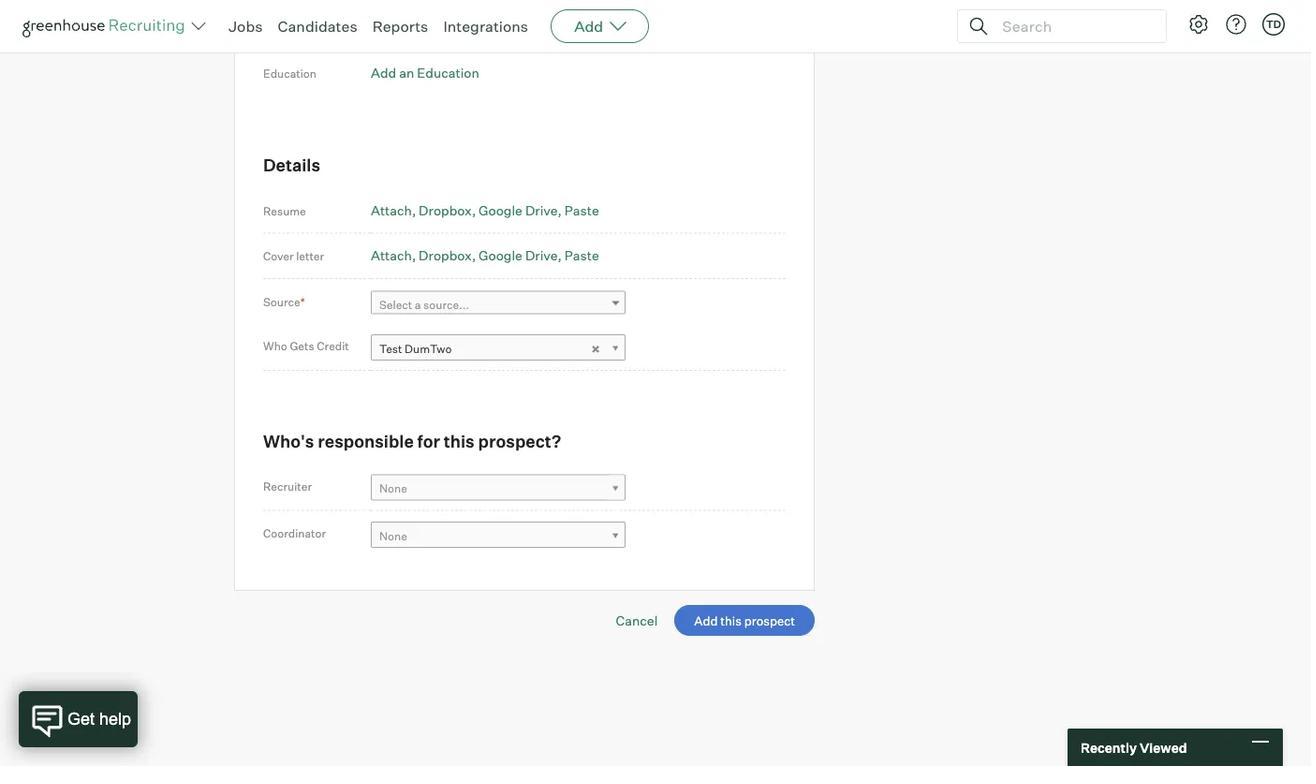 Task type: vqa. For each thing, say whether or not it's contained in the screenshot.
'On 2 Jobs'
no



Task type: describe. For each thing, give the bounding box(es) containing it.
address
[[417, 20, 467, 36]]

who
[[263, 339, 287, 353]]

dumtwo
[[405, 341, 452, 355]]

select
[[379, 298, 413, 312]]

a
[[415, 298, 421, 312]]

candidates link
[[278, 17, 358, 36]]

add for add an education
[[371, 65, 396, 81]]

candidates
[[278, 17, 358, 36]]

integrations link
[[444, 17, 529, 36]]

greenhouse recruiting image
[[22, 15, 191, 37]]

test dumtwo link
[[371, 334, 626, 362]]

dropbox link for resume
[[419, 202, 476, 218]]

add an address
[[371, 20, 467, 36]]

test
[[379, 341, 402, 355]]

add button
[[551, 9, 649, 43]]

add an education link
[[371, 65, 480, 81]]

jobs link
[[229, 17, 263, 36]]

source
[[263, 295, 301, 309]]

attach dropbox google drive paste for resume
[[371, 202, 599, 218]]

td
[[1267, 18, 1282, 30]]

attach dropbox google drive paste for cover letter
[[371, 247, 599, 264]]

cancel link
[[616, 612, 658, 629]]

responsible
[[318, 430, 414, 451]]

jobs
[[229, 17, 263, 36]]

attach for cover letter
[[371, 247, 412, 264]]

an for education
[[399, 65, 414, 81]]

drive for cover letter
[[526, 247, 558, 264]]

select a source...
[[379, 298, 470, 312]]

none for coordinator
[[379, 529, 408, 543]]

details
[[263, 154, 321, 176]]

dropbox for resume
[[419, 202, 472, 218]]

dropbox for cover letter
[[419, 247, 472, 264]]

recently
[[1081, 739, 1137, 756]]

who's
[[263, 430, 314, 451]]

recruiter
[[263, 479, 312, 493]]

add for add an address
[[371, 20, 396, 36]]

this
[[444, 430, 475, 451]]

who's responsible for this prospect?
[[263, 430, 561, 451]]

paste link for cover letter
[[565, 247, 599, 264]]

Search text field
[[998, 13, 1150, 40]]

credit
[[317, 339, 349, 353]]

source *
[[263, 295, 305, 309]]

attach for resume
[[371, 202, 412, 218]]

paste for resume
[[565, 202, 599, 218]]

test dumtwo
[[379, 341, 452, 355]]

prospect?
[[478, 430, 561, 451]]



Task type: locate. For each thing, give the bounding box(es) containing it.
dropbox link
[[419, 202, 476, 218], [419, 247, 476, 264]]

2 dropbox from the top
[[419, 247, 472, 264]]

2 attach dropbox google drive paste from the top
[[371, 247, 599, 264]]

select a source... link
[[371, 291, 626, 318]]

1 vertical spatial dropbox link
[[419, 247, 476, 264]]

attach link for cover letter
[[371, 247, 416, 264]]

1 vertical spatial paste
[[565, 247, 599, 264]]

None submit
[[675, 605, 815, 636]]

0 vertical spatial dropbox
[[419, 202, 472, 218]]

reports link
[[373, 17, 429, 36]]

1 vertical spatial google
[[479, 247, 523, 264]]

0 vertical spatial drive
[[526, 202, 558, 218]]

1 vertical spatial attach link
[[371, 247, 416, 264]]

coordinator
[[263, 526, 326, 540]]

integrations
[[444, 17, 529, 36]]

google for cover letter
[[479, 247, 523, 264]]

None file field
[[22, 673, 259, 693], [0, 696, 237, 716], [22, 673, 259, 693], [0, 696, 237, 716]]

1 vertical spatial drive
[[526, 247, 558, 264]]

attach link
[[371, 202, 416, 218], [371, 247, 416, 264]]

address
[[263, 21, 307, 35]]

none link for coordinator
[[371, 522, 626, 549]]

1 vertical spatial none
[[379, 529, 408, 543]]

reports
[[373, 17, 429, 36]]

1 dropbox link from the top
[[419, 202, 476, 218]]

1 attach from the top
[[371, 202, 412, 218]]

for
[[417, 430, 440, 451]]

add
[[574, 17, 604, 36], [371, 20, 396, 36], [371, 65, 396, 81]]

2 an from the top
[[399, 65, 414, 81]]

configure image
[[1188, 13, 1211, 36]]

add inside popup button
[[574, 17, 604, 36]]

an down add an address
[[399, 65, 414, 81]]

cancel
[[616, 612, 658, 629]]

education down 'address'
[[417, 65, 480, 81]]

google drive link for cover letter
[[479, 247, 562, 264]]

drive
[[526, 202, 558, 218], [526, 247, 558, 264]]

td button
[[1259, 9, 1289, 39]]

cover letter
[[263, 249, 324, 263]]

paste for cover letter
[[565, 247, 599, 264]]

1 google from the top
[[479, 202, 523, 218]]

1 attach link from the top
[[371, 202, 416, 218]]

google
[[479, 202, 523, 218], [479, 247, 523, 264]]

1 vertical spatial attach
[[371, 247, 412, 264]]

*
[[301, 295, 305, 309]]

letter
[[296, 249, 324, 263]]

none
[[379, 482, 408, 496], [379, 529, 408, 543]]

1 vertical spatial attach dropbox google drive paste
[[371, 247, 599, 264]]

an for address
[[399, 20, 414, 36]]

2 drive from the top
[[526, 247, 558, 264]]

source...
[[424, 298, 470, 312]]

0 vertical spatial an
[[399, 20, 414, 36]]

paste link
[[565, 202, 599, 218], [565, 247, 599, 264]]

viewed
[[1140, 739, 1188, 756]]

resume
[[263, 204, 306, 218]]

attach
[[371, 202, 412, 218], [371, 247, 412, 264]]

0 vertical spatial attach dropbox google drive paste
[[371, 202, 599, 218]]

2 none from the top
[[379, 529, 408, 543]]

education down address
[[263, 66, 317, 80]]

1 an from the top
[[399, 20, 414, 36]]

1 vertical spatial paste link
[[565, 247, 599, 264]]

1 horizontal spatial education
[[417, 65, 480, 81]]

2 paste from the top
[[565, 247, 599, 264]]

0 vertical spatial attach
[[371, 202, 412, 218]]

cover
[[263, 249, 294, 263]]

recently viewed
[[1081, 739, 1188, 756]]

2 paste link from the top
[[565, 247, 599, 264]]

add an address link
[[371, 20, 467, 36]]

who gets credit
[[263, 339, 349, 353]]

0 vertical spatial google drive link
[[479, 202, 562, 218]]

1 paste link from the top
[[565, 202, 599, 218]]

google drive link for resume
[[479, 202, 562, 218]]

2 google from the top
[[479, 247, 523, 264]]

drive for resume
[[526, 202, 558, 218]]

1 drive from the top
[[526, 202, 558, 218]]

dropbox
[[419, 202, 472, 218], [419, 247, 472, 264]]

0 vertical spatial dropbox link
[[419, 202, 476, 218]]

google for resume
[[479, 202, 523, 218]]

an
[[399, 20, 414, 36], [399, 65, 414, 81]]

1 vertical spatial google drive link
[[479, 247, 562, 264]]

an left 'address'
[[399, 20, 414, 36]]

1 none from the top
[[379, 482, 408, 496]]

1 vertical spatial none link
[[371, 522, 626, 549]]

none for recruiter
[[379, 482, 408, 496]]

0 vertical spatial none link
[[371, 475, 626, 502]]

attach dropbox google drive paste
[[371, 202, 599, 218], [371, 247, 599, 264]]

0 vertical spatial paste
[[565, 202, 599, 218]]

none link
[[371, 475, 626, 502], [371, 522, 626, 549]]

2 attach from the top
[[371, 247, 412, 264]]

0 vertical spatial paste link
[[565, 202, 599, 218]]

add an education
[[371, 65, 480, 81]]

none link for recruiter
[[371, 475, 626, 502]]

1 none link from the top
[[371, 475, 626, 502]]

1 dropbox from the top
[[419, 202, 472, 218]]

add for add
[[574, 17, 604, 36]]

0 horizontal spatial education
[[263, 66, 317, 80]]

1 vertical spatial an
[[399, 65, 414, 81]]

google drive link
[[479, 202, 562, 218], [479, 247, 562, 264]]

0 vertical spatial attach link
[[371, 202, 416, 218]]

gets
[[290, 339, 315, 353]]

2 attach link from the top
[[371, 247, 416, 264]]

1 vertical spatial dropbox
[[419, 247, 472, 264]]

1 google drive link from the top
[[479, 202, 562, 218]]

dropbox link for cover letter
[[419, 247, 476, 264]]

attach link for resume
[[371, 202, 416, 218]]

0 vertical spatial google
[[479, 202, 523, 218]]

2 dropbox link from the top
[[419, 247, 476, 264]]

2 google drive link from the top
[[479, 247, 562, 264]]

2 none link from the top
[[371, 522, 626, 549]]

1 attach dropbox google drive paste from the top
[[371, 202, 599, 218]]

1 paste from the top
[[565, 202, 599, 218]]

td button
[[1263, 13, 1285, 36]]

0 vertical spatial none
[[379, 482, 408, 496]]

paste link for resume
[[565, 202, 599, 218]]

paste
[[565, 202, 599, 218], [565, 247, 599, 264]]

education
[[417, 65, 480, 81], [263, 66, 317, 80]]



